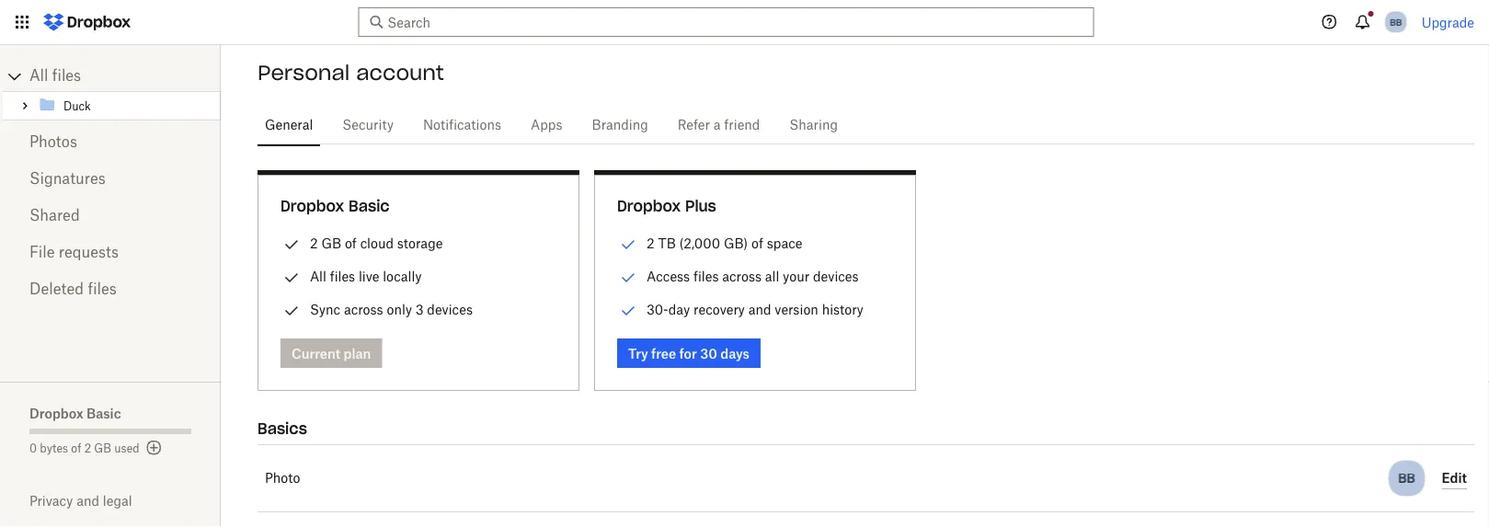 Task type: describe. For each thing, give the bounding box(es) containing it.
0 horizontal spatial dropbox
[[29, 405, 83, 421]]

sharing
[[790, 119, 838, 132]]

try free for 30 days button
[[617, 339, 761, 368]]

all
[[765, 269, 780, 284]]

notifications
[[423, 119, 501, 132]]

basics
[[258, 419, 307, 438]]

file
[[29, 246, 55, 260]]

refer a friend
[[678, 119, 760, 132]]

2 for dropbox plus
[[647, 236, 655, 251]]

photos link
[[29, 124, 191, 161]]

cloud
[[360, 236, 394, 251]]

all files link
[[29, 62, 221, 91]]

security
[[343, 119, 394, 132]]

day
[[669, 302, 690, 317]]

your
[[783, 269, 810, 284]]

days
[[721, 345, 750, 361]]

branding
[[592, 119, 648, 132]]

2 horizontal spatial of
[[752, 236, 764, 251]]

recommended image for 30-
[[617, 300, 639, 322]]

1 vertical spatial and
[[77, 493, 99, 509]]

only
[[387, 302, 412, 317]]

files for all files
[[52, 69, 81, 84]]

get more space image
[[143, 437, 165, 459]]

apps
[[531, 119, 563, 132]]

2 gb of cloud storage
[[310, 236, 443, 251]]

dropbox logo - go to the homepage image
[[37, 7, 137, 37]]

dropbox plus
[[617, 196, 717, 215]]

sharing tab
[[782, 103, 845, 147]]

0 vertical spatial gb
[[321, 236, 341, 251]]

notifications tab
[[416, 103, 509, 147]]

used
[[114, 443, 140, 455]]

legal
[[103, 493, 132, 509]]

bb button
[[1382, 7, 1411, 37]]

all files live locally
[[310, 269, 422, 284]]

tb
[[658, 236, 676, 251]]

30-day recovery and version history
[[647, 302, 864, 317]]

0 horizontal spatial 2
[[84, 443, 91, 455]]

apps tab
[[524, 103, 570, 147]]

duck
[[63, 101, 91, 112]]

of for 2 gb of cloud storage
[[345, 236, 357, 251]]

locally
[[383, 269, 422, 284]]

photo
[[265, 472, 300, 485]]

0 horizontal spatial dropbox basic
[[29, 405, 121, 421]]

privacy and legal
[[29, 493, 132, 509]]

upgrade
[[1422, 14, 1475, 30]]

live
[[359, 269, 379, 284]]

global header element
[[0, 0, 1490, 45]]

1 vertical spatial basic
[[86, 405, 121, 421]]

bytes
[[40, 443, 68, 455]]

dropbox for 2 gb of cloud storage
[[281, 196, 344, 215]]

deleted files link
[[29, 271, 191, 308]]

general
[[265, 119, 313, 132]]

recommended image
[[617, 234, 639, 256]]

files for access files across all your devices
[[694, 269, 719, 284]]

try
[[628, 345, 648, 361]]

history
[[822, 302, 864, 317]]

edit
[[1442, 470, 1468, 486]]

file requests link
[[29, 235, 191, 271]]

access
[[647, 269, 690, 284]]

a
[[714, 119, 721, 132]]

photos
[[29, 135, 77, 150]]

all files tree
[[3, 62, 221, 121]]

files for deleted files
[[88, 282, 117, 297]]

1 horizontal spatial across
[[722, 269, 762, 284]]



Task type: vqa. For each thing, say whether or not it's contained in the screenshot.
from
no



Task type: locate. For each thing, give the bounding box(es) containing it.
dropbox basic up the 0 bytes of 2 gb used
[[29, 405, 121, 421]]

files left live
[[330, 269, 355, 284]]

dropbox up 2 gb of cloud storage
[[281, 196, 344, 215]]

of right the bytes
[[71, 443, 81, 455]]

basic up the 0 bytes of 2 gb used
[[86, 405, 121, 421]]

dropbox basic up 2 gb of cloud storage
[[281, 196, 390, 215]]

plus
[[686, 196, 717, 215]]

1 horizontal spatial of
[[345, 236, 357, 251]]

0 bytes of 2 gb used
[[29, 443, 140, 455]]

tab list
[[258, 100, 1475, 147]]

0 vertical spatial all
[[29, 69, 48, 84]]

upgrade link
[[1422, 14, 1475, 30]]

recommended image down recommended icon
[[617, 267, 639, 289]]

personal account
[[258, 60, 444, 86]]

and
[[749, 302, 772, 317], [77, 493, 99, 509]]

privacy and legal link
[[29, 493, 221, 509]]

refer
[[678, 119, 710, 132]]

dropbox up the bytes
[[29, 405, 83, 421]]

0 vertical spatial across
[[722, 269, 762, 284]]

across down all files live locally
[[344, 302, 383, 317]]

2 left tb
[[647, 236, 655, 251]]

account
[[356, 60, 444, 86]]

sync across only 3 devices
[[310, 302, 473, 317]]

0 vertical spatial and
[[749, 302, 772, 317]]

edit button
[[1442, 467, 1468, 489]]

space
[[767, 236, 803, 251]]

1 horizontal spatial basic
[[349, 196, 390, 215]]

signatures
[[29, 172, 106, 187]]

deleted files
[[29, 282, 117, 297]]

shared link
[[29, 198, 191, 235]]

security tab
[[335, 103, 401, 147]]

0 vertical spatial basic
[[349, 196, 390, 215]]

basic up 2 gb of cloud storage
[[349, 196, 390, 215]]

recovery
[[694, 302, 745, 317]]

of for 0 bytes of 2 gb used
[[71, 443, 81, 455]]

(2,000
[[680, 236, 721, 251]]

dropbox basic
[[281, 196, 390, 215], [29, 405, 121, 421]]

1 vertical spatial devices
[[427, 302, 473, 317]]

1 horizontal spatial all
[[310, 269, 326, 284]]

recommended image for access
[[617, 267, 639, 289]]

sync
[[310, 302, 341, 317]]

dropbox for 2 tb (2,000 gb) of space
[[617, 196, 681, 215]]

1 vertical spatial dropbox basic
[[29, 405, 121, 421]]

0 vertical spatial dropbox basic
[[281, 196, 390, 215]]

files for all files live locally
[[330, 269, 355, 284]]

all inside tree
[[29, 69, 48, 84]]

1 horizontal spatial 2
[[310, 236, 318, 251]]

all files
[[29, 69, 81, 84]]

files down (2,000
[[694, 269, 719, 284]]

gb left the used
[[94, 443, 111, 455]]

30-
[[647, 302, 669, 317]]

duck link
[[38, 95, 217, 117]]

all for all files live locally
[[310, 269, 326, 284]]

across left all at the right bottom
[[722, 269, 762, 284]]

0
[[29, 443, 37, 455]]

gb left cloud
[[321, 236, 341, 251]]

bb
[[1390, 16, 1402, 28], [1399, 470, 1416, 487]]

0 horizontal spatial gb
[[94, 443, 111, 455]]

devices right '3'
[[427, 302, 473, 317]]

1 recommended image from the top
[[617, 267, 639, 289]]

2
[[310, 236, 318, 251], [647, 236, 655, 251], [84, 443, 91, 455]]

1 vertical spatial bb
[[1399, 470, 1416, 487]]

Search text field
[[388, 12, 1060, 32]]

shared
[[29, 209, 80, 224]]

1 horizontal spatial and
[[749, 302, 772, 317]]

privacy
[[29, 493, 73, 509]]

2 for dropbox basic
[[310, 236, 318, 251]]

30
[[700, 345, 717, 361]]

bb inside 'dropdown button'
[[1390, 16, 1402, 28]]

friend
[[724, 119, 760, 132]]

refer a friend tab
[[670, 103, 768, 147]]

bb left upgrade link
[[1390, 16, 1402, 28]]

1 vertical spatial across
[[344, 302, 383, 317]]

recommended image left 30-
[[617, 300, 639, 322]]

1 horizontal spatial dropbox
[[281, 196, 344, 215]]

dropbox
[[281, 196, 344, 215], [617, 196, 681, 215], [29, 405, 83, 421]]

dropbox up tb
[[617, 196, 681, 215]]

personal
[[258, 60, 350, 86]]

0 vertical spatial devices
[[813, 269, 859, 284]]

0 vertical spatial recommended image
[[617, 267, 639, 289]]

free
[[651, 345, 676, 361]]

gb)
[[724, 236, 748, 251]]

files
[[52, 69, 81, 84], [330, 269, 355, 284], [694, 269, 719, 284], [88, 282, 117, 297]]

deleted
[[29, 282, 84, 297]]

of left cloud
[[345, 236, 357, 251]]

all up sync
[[310, 269, 326, 284]]

across
[[722, 269, 762, 284], [344, 302, 383, 317]]

1 horizontal spatial gb
[[321, 236, 341, 251]]

2 horizontal spatial dropbox
[[617, 196, 681, 215]]

2 tb (2,000 gb) of space
[[647, 236, 803, 251]]

gb
[[321, 236, 341, 251], [94, 443, 111, 455]]

devices
[[813, 269, 859, 284], [427, 302, 473, 317]]

tab list containing general
[[258, 100, 1475, 147]]

3
[[416, 302, 424, 317]]

all
[[29, 69, 48, 84], [310, 269, 326, 284]]

for
[[680, 345, 697, 361]]

signatures link
[[29, 161, 191, 198]]

1 vertical spatial recommended image
[[617, 300, 639, 322]]

all up the photos
[[29, 69, 48, 84]]

0 horizontal spatial all
[[29, 69, 48, 84]]

basic
[[349, 196, 390, 215], [86, 405, 121, 421]]

1 vertical spatial gb
[[94, 443, 111, 455]]

recommended image
[[617, 267, 639, 289], [617, 300, 639, 322]]

file requests
[[29, 246, 119, 260]]

0 horizontal spatial basic
[[86, 405, 121, 421]]

of
[[345, 236, 357, 251], [752, 236, 764, 251], [71, 443, 81, 455]]

requests
[[59, 246, 119, 260]]

1 vertical spatial all
[[310, 269, 326, 284]]

2 up all files live locally
[[310, 236, 318, 251]]

files inside tree
[[52, 69, 81, 84]]

0 vertical spatial bb
[[1390, 16, 1402, 28]]

0 horizontal spatial devices
[[427, 302, 473, 317]]

2 recommended image from the top
[[617, 300, 639, 322]]

files down file requests link
[[88, 282, 117, 297]]

0 horizontal spatial across
[[344, 302, 383, 317]]

version
[[775, 302, 819, 317]]

and left legal
[[77, 493, 99, 509]]

1 horizontal spatial dropbox basic
[[281, 196, 390, 215]]

general tab
[[258, 103, 320, 147]]

2 right the bytes
[[84, 443, 91, 455]]

try free for 30 days
[[628, 345, 750, 361]]

access files across all your devices
[[647, 269, 859, 284]]

0 horizontal spatial of
[[71, 443, 81, 455]]

devices up the history
[[813, 269, 859, 284]]

of right gb)
[[752, 236, 764, 251]]

1 horizontal spatial devices
[[813, 269, 859, 284]]

bb left edit button
[[1399, 470, 1416, 487]]

files up duck
[[52, 69, 81, 84]]

and down access files across all your devices
[[749, 302, 772, 317]]

branding tab
[[585, 103, 656, 147]]

0 horizontal spatial and
[[77, 493, 99, 509]]

2 horizontal spatial 2
[[647, 236, 655, 251]]

all for all files
[[29, 69, 48, 84]]

storage
[[397, 236, 443, 251]]



